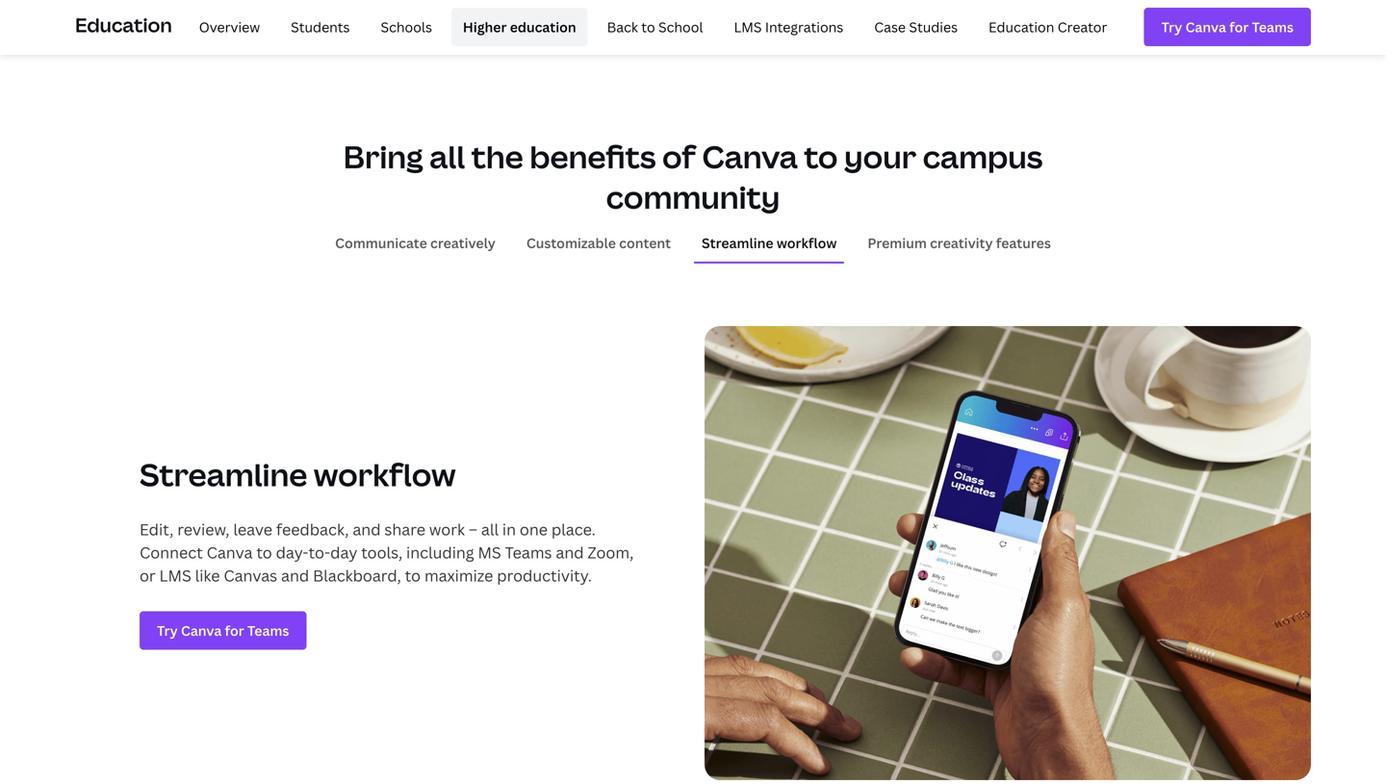 Task type: locate. For each thing, give the bounding box(es) containing it.
your
[[844, 136, 917, 178]]

education creator
[[989, 18, 1108, 36]]

canva
[[702, 136, 798, 178], [207, 543, 253, 563]]

1 vertical spatial streamline workflow
[[140, 454, 456, 496]]

1 vertical spatial workflow
[[314, 454, 456, 496]]

0 vertical spatial workflow
[[777, 234, 837, 252]]

2 horizontal spatial and
[[556, 543, 584, 563]]

streamline down community
[[702, 234, 774, 252]]

streamline workflow down community
[[702, 234, 837, 252]]

2 vertical spatial and
[[281, 566, 309, 587]]

0 vertical spatial all
[[430, 136, 465, 178]]

campus
[[923, 136, 1043, 178]]

menu bar
[[180, 8, 1119, 46]]

0 vertical spatial streamline
[[702, 234, 774, 252]]

to down leave
[[256, 543, 272, 563]]

streamline workflow
[[702, 234, 837, 252], [140, 454, 456, 496]]

1 vertical spatial canva
[[207, 543, 253, 563]]

community
[[606, 176, 780, 218]]

school
[[659, 18, 703, 36]]

1 vertical spatial and
[[556, 543, 584, 563]]

to right back
[[641, 18, 655, 36]]

0 vertical spatial streamline workflow
[[702, 234, 837, 252]]

education
[[510, 18, 576, 36]]

to inside "menu bar"
[[641, 18, 655, 36]]

all left the
[[430, 136, 465, 178]]

all
[[430, 136, 465, 178], [481, 520, 499, 540]]

education element
[[75, 0, 1311, 54]]

schools link
[[369, 8, 444, 46]]

education
[[75, 11, 172, 38], [989, 18, 1055, 36]]

1 horizontal spatial streamline
[[702, 234, 774, 252]]

to-
[[309, 543, 330, 563]]

1 vertical spatial lms
[[159, 566, 191, 587]]

communicate creatively
[[335, 234, 496, 252]]

in
[[502, 520, 516, 540]]

back to school link
[[596, 8, 715, 46]]

lms integrations
[[734, 18, 844, 36]]

to left 'your' at the top right of the page
[[804, 136, 838, 178]]

1 horizontal spatial education
[[989, 18, 1055, 36]]

0 vertical spatial lms
[[734, 18, 762, 36]]

viewing canva comments on phone image
[[705, 326, 1311, 781]]

0 horizontal spatial workflow
[[314, 454, 456, 496]]

streamline workflow up "feedback,"
[[140, 454, 456, 496]]

bring
[[343, 136, 423, 178]]

1 horizontal spatial workflow
[[777, 234, 837, 252]]

zoom,
[[588, 543, 634, 563]]

and down place.
[[556, 543, 584, 563]]

0 vertical spatial and
[[353, 520, 381, 540]]

workflow
[[777, 234, 837, 252], [314, 454, 456, 496]]

streamline up review,
[[140, 454, 307, 496]]

1 horizontal spatial canva
[[702, 136, 798, 178]]

all right –
[[481, 520, 499, 540]]

customizable
[[527, 234, 616, 252]]

case studies
[[874, 18, 958, 36]]

lms
[[734, 18, 762, 36], [159, 566, 191, 587]]

canvas
[[224, 566, 277, 587]]

workflow up the share on the left bottom of page
[[314, 454, 456, 496]]

review,
[[177, 520, 230, 540]]

premium
[[868, 234, 927, 252]]

streamline
[[702, 234, 774, 252], [140, 454, 307, 496]]

0 horizontal spatial canva
[[207, 543, 253, 563]]

lms inside lms integrations link
[[734, 18, 762, 36]]

0 horizontal spatial lms
[[159, 566, 191, 587]]

including
[[406, 543, 474, 563]]

–
[[469, 520, 478, 540]]

lms left the integrations
[[734, 18, 762, 36]]

benefits
[[530, 136, 656, 178]]

communicate
[[335, 234, 427, 252]]

menu bar inside "education" element
[[180, 8, 1119, 46]]

canva inside edit, review, leave feedback, and share work – all in one place. connect canva to day-to-day tools, including ms teams and zoom, or lms like canvas and blackboard, to maximize productivity.
[[207, 543, 253, 563]]

streamline inside button
[[702, 234, 774, 252]]

1 horizontal spatial streamline workflow
[[702, 234, 837, 252]]

work
[[429, 520, 465, 540]]

workflow left premium at right top
[[777, 234, 837, 252]]

and up "tools,"
[[353, 520, 381, 540]]

to
[[641, 18, 655, 36], [804, 136, 838, 178], [256, 543, 272, 563], [405, 566, 421, 587]]

canva up the canvas
[[207, 543, 253, 563]]

1 horizontal spatial all
[[481, 520, 499, 540]]

creatively
[[430, 234, 496, 252]]

productivity.
[[497, 566, 592, 587]]

1 horizontal spatial lms
[[734, 18, 762, 36]]

1 vertical spatial all
[[481, 520, 499, 540]]

one
[[520, 520, 548, 540]]

0 vertical spatial canva
[[702, 136, 798, 178]]

canva right of
[[702, 136, 798, 178]]

menu bar containing overview
[[180, 8, 1119, 46]]

streamline workflow button
[[694, 225, 845, 262]]

blackboard,
[[313, 566, 401, 587]]

the
[[471, 136, 523, 178]]

and
[[353, 520, 381, 540], [556, 543, 584, 563], [281, 566, 309, 587]]

education creator link
[[977, 8, 1119, 46]]

higher
[[463, 18, 507, 36]]

connect
[[140, 543, 203, 563]]

teams
[[505, 543, 552, 563]]

0 horizontal spatial education
[[75, 11, 172, 38]]

back
[[607, 18, 638, 36]]

0 horizontal spatial streamline workflow
[[140, 454, 456, 496]]

0 horizontal spatial all
[[430, 136, 465, 178]]

lms down connect
[[159, 566, 191, 587]]

1 vertical spatial streamline
[[140, 454, 307, 496]]

leave
[[233, 520, 273, 540]]

1 horizontal spatial and
[[353, 520, 381, 540]]

customizable content button
[[519, 225, 679, 262]]

premium creativity features
[[868, 234, 1051, 252]]

and down day-
[[281, 566, 309, 587]]

content
[[619, 234, 671, 252]]

features
[[996, 234, 1051, 252]]

0 horizontal spatial streamline
[[140, 454, 307, 496]]

lms inside edit, review, leave feedback, and share work – all in one place. connect canva to day-to-day tools, including ms teams and zoom, or lms like canvas and blackboard, to maximize productivity.
[[159, 566, 191, 587]]



Task type: vqa. For each thing, say whether or not it's contained in the screenshot.
search box
no



Task type: describe. For each thing, give the bounding box(es) containing it.
students
[[291, 18, 350, 36]]

higher education link
[[451, 8, 588, 46]]

communicate creatively button
[[328, 225, 503, 262]]

or
[[140, 566, 156, 587]]

maximize
[[425, 566, 493, 587]]

case
[[874, 18, 906, 36]]

education for education
[[75, 11, 172, 38]]

premium creativity features button
[[860, 225, 1059, 262]]

creativity
[[930, 234, 993, 252]]

like
[[195, 566, 220, 587]]

all inside edit, review, leave feedback, and share work – all in one place. connect canva to day-to-day tools, including ms teams and zoom, or lms like canvas and blackboard, to maximize productivity.
[[481, 520, 499, 540]]

students link
[[279, 8, 362, 46]]

integrations
[[765, 18, 844, 36]]

to inside bring all the benefits of canva to your campus community
[[804, 136, 838, 178]]

lms integrations link
[[723, 8, 855, 46]]

edit,
[[140, 520, 174, 540]]

of
[[662, 136, 696, 178]]

tools,
[[361, 543, 403, 563]]

0 horizontal spatial and
[[281, 566, 309, 587]]

customizable content
[[527, 234, 671, 252]]

overview link
[[187, 8, 272, 46]]

edit, review, leave feedback, and share work – all in one place. connect canva to day-to-day tools, including ms teams and zoom, or lms like canvas and blackboard, to maximize productivity.
[[140, 520, 634, 587]]

workflow inside button
[[777, 234, 837, 252]]

overview
[[199, 18, 260, 36]]

share
[[385, 520, 426, 540]]

day-
[[276, 543, 309, 563]]

canva inside bring all the benefits of canva to your campus community
[[702, 136, 798, 178]]

bring all the benefits of canva to your campus community
[[343, 136, 1043, 218]]

to down the 'including'
[[405, 566, 421, 587]]

creator
[[1058, 18, 1108, 36]]

ms
[[478, 543, 501, 563]]

streamline workflow inside button
[[702, 234, 837, 252]]

case studies link
[[863, 8, 970, 46]]

back to school
[[607, 18, 703, 36]]

feedback,
[[276, 520, 349, 540]]

higher education
[[463, 18, 576, 36]]

schools
[[381, 18, 432, 36]]

education for education creator
[[989, 18, 1055, 36]]

place.
[[552, 520, 596, 540]]

studies
[[909, 18, 958, 36]]

all inside bring all the benefits of canva to your campus community
[[430, 136, 465, 178]]

day
[[330, 543, 358, 563]]



